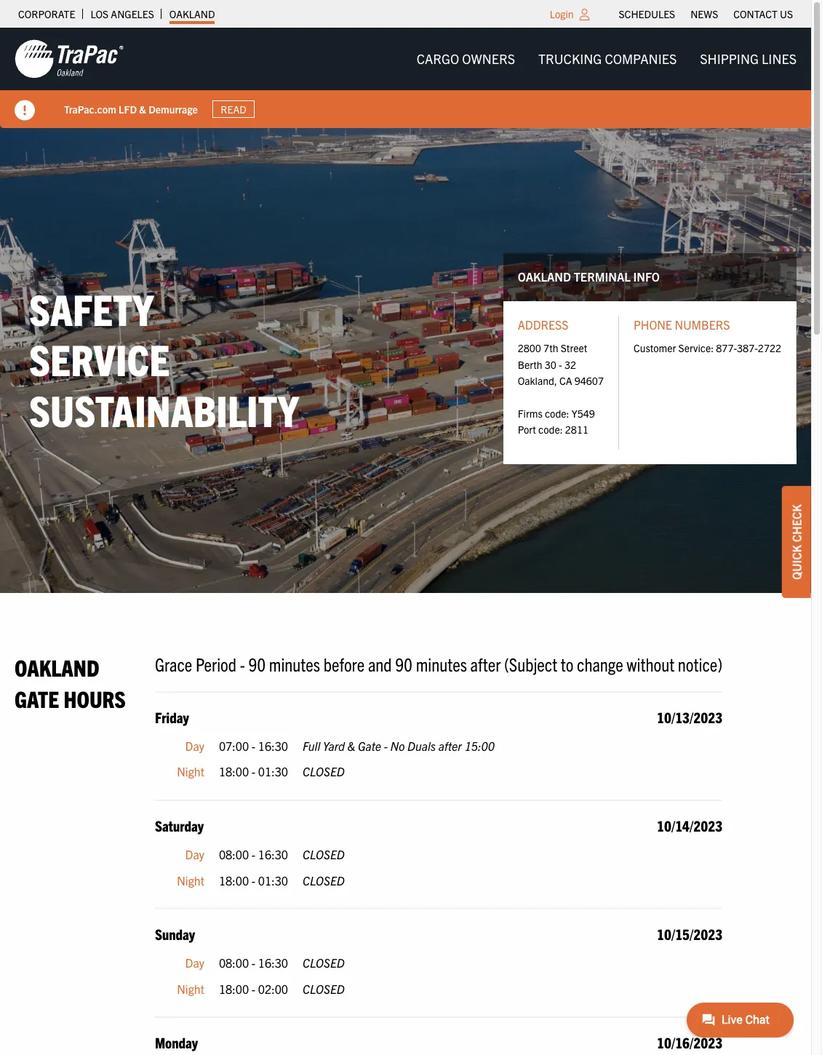 Task type: locate. For each thing, give the bounding box(es) containing it.
1 vertical spatial 18:00 - 01:30
[[219, 873, 288, 887]]

before
[[324, 652, 365, 675]]

1 horizontal spatial oakland
[[169, 7, 215, 20]]

menu bar
[[611, 4, 801, 24], [405, 44, 808, 74]]

877-
[[716, 342, 737, 355]]

15:00
[[465, 738, 495, 753]]

night
[[177, 764, 204, 779], [177, 873, 204, 887], [177, 981, 204, 996]]

after
[[470, 652, 501, 675], [439, 738, 462, 753]]

1 horizontal spatial 90
[[395, 652, 413, 675]]

night down saturday
[[177, 873, 204, 887]]

4 closed from the top
[[303, 956, 345, 970]]

menu bar down light image
[[405, 44, 808, 74]]

1 vertical spatial 18:00
[[219, 873, 249, 887]]

1 closed from the top
[[303, 764, 345, 779]]

01:30 for saturday
[[258, 873, 288, 887]]

code:
[[545, 407, 569, 420], [539, 423, 563, 436]]

schedules link
[[619, 4, 675, 24]]

menu bar up shipping on the right
[[611, 4, 801, 24]]

0 vertical spatial day
[[185, 738, 204, 753]]

0 horizontal spatial minutes
[[269, 652, 320, 675]]

2811
[[565, 423, 589, 436]]

street
[[561, 342, 587, 355]]

banner
[[0, 28, 822, 128]]

2 vertical spatial night
[[177, 981, 204, 996]]

0 vertical spatial 01:30
[[258, 764, 288, 779]]

3 16:30 from the top
[[258, 956, 288, 970]]

01:30 for friday
[[258, 764, 288, 779]]

08:00 - 16:30
[[219, 847, 288, 862], [219, 956, 288, 970]]

after left (subject
[[470, 652, 501, 675]]

2 01:30 from the top
[[258, 873, 288, 887]]

demurrage
[[149, 102, 198, 115]]

oakland right 'angeles'
[[169, 7, 215, 20]]

18:00 for saturday
[[219, 873, 249, 887]]

0 vertical spatial 18:00
[[219, 764, 249, 779]]

code: right port
[[539, 423, 563, 436]]

grace period - 90 minutes before and 90 minutes after (subject to change without notice)
[[155, 652, 723, 675]]

closed
[[303, 764, 345, 779], [303, 847, 345, 862], [303, 873, 345, 887], [303, 956, 345, 970], [303, 981, 345, 996]]

2 day from the top
[[185, 847, 204, 862]]

no
[[390, 738, 405, 753]]

1 horizontal spatial &
[[348, 738, 355, 753]]

2 vertical spatial day
[[185, 956, 204, 970]]

notice)
[[678, 652, 723, 675]]

cargo
[[417, 50, 459, 67]]

&
[[139, 102, 146, 115], [348, 738, 355, 753]]

90 right period
[[248, 652, 266, 675]]

0 vertical spatial gate
[[15, 684, 59, 713]]

night up monday
[[177, 981, 204, 996]]

1 16:30 from the top
[[258, 738, 288, 753]]

10/16/2023
[[657, 1034, 723, 1052]]

shipping lines
[[700, 50, 797, 67]]

1 vertical spatial gate
[[358, 738, 381, 753]]

firms
[[518, 407, 543, 420]]

oakland,
[[518, 374, 557, 387]]

oakland image
[[15, 39, 124, 79]]

corporate
[[18, 7, 75, 20]]

02:00
[[258, 981, 288, 996]]

0 horizontal spatial oakland
[[15, 653, 99, 681]]

0 vertical spatial 16:30
[[258, 738, 288, 753]]

3 night from the top
[[177, 981, 204, 996]]

after right duals
[[439, 738, 462, 753]]

0 vertical spatial 08:00
[[219, 847, 249, 862]]

1 01:30 from the top
[[258, 764, 288, 779]]

night up saturday
[[177, 764, 204, 779]]

0 vertical spatial 18:00 - 01:30
[[219, 764, 288, 779]]

news link
[[691, 4, 718, 24]]

18:00
[[219, 764, 249, 779], [219, 873, 249, 887], [219, 981, 249, 996]]

& for demurrage
[[139, 102, 146, 115]]

oakland for oakland
[[169, 7, 215, 20]]

1 horizontal spatial minutes
[[416, 652, 467, 675]]

2 vertical spatial 16:30
[[258, 956, 288, 970]]

berth
[[518, 358, 543, 371]]

& right 'yard'
[[348, 738, 355, 753]]

1 vertical spatial menu bar
[[405, 44, 808, 74]]

16:30
[[258, 738, 288, 753], [258, 847, 288, 862], [258, 956, 288, 970]]

oakland
[[169, 7, 215, 20], [518, 269, 571, 284], [15, 653, 99, 681]]

& right lfd
[[139, 102, 146, 115]]

0 vertical spatial night
[[177, 764, 204, 779]]

0 horizontal spatial &
[[139, 102, 146, 115]]

1 vertical spatial code:
[[539, 423, 563, 436]]

0 vertical spatial after
[[470, 652, 501, 675]]

0 horizontal spatial 90
[[248, 652, 266, 675]]

1 vertical spatial 16:30
[[258, 847, 288, 862]]

minutes
[[269, 652, 320, 675], [416, 652, 467, 675]]

387-
[[737, 342, 758, 355]]

1 vertical spatial oakland
[[518, 269, 571, 284]]

1 18:00 - 01:30 from the top
[[219, 764, 288, 779]]

2 vertical spatial 18:00
[[219, 981, 249, 996]]

day for friday
[[185, 738, 204, 753]]

90 right 'and'
[[395, 652, 413, 675]]

firms code:  y549 port code:  2811
[[518, 407, 595, 436]]

1 vertical spatial &
[[348, 738, 355, 753]]

numbers
[[675, 317, 730, 332]]

2 closed from the top
[[303, 847, 345, 862]]

1 night from the top
[[177, 764, 204, 779]]

1 vertical spatial night
[[177, 873, 204, 887]]

3 closed from the top
[[303, 873, 345, 887]]

18:00 for friday
[[219, 764, 249, 779]]

contact us link
[[734, 4, 793, 24]]

32
[[565, 358, 576, 371]]

grace
[[155, 652, 192, 675]]

10/13/2023
[[657, 708, 723, 726]]

friday
[[155, 708, 189, 726]]

cargo owners link
[[405, 44, 527, 74]]

2 16:30 from the top
[[258, 847, 288, 862]]

day for saturday
[[185, 847, 204, 862]]

minutes left before
[[269, 652, 320, 675]]

ca
[[560, 374, 572, 387]]

2 vertical spatial oakland
[[15, 653, 99, 681]]

1 day from the top
[[185, 738, 204, 753]]

banner containing cargo owners
[[0, 28, 822, 128]]

3 day from the top
[[185, 956, 204, 970]]

0 vertical spatial code:
[[545, 407, 569, 420]]

18:00 - 01:30 for friday
[[219, 764, 288, 779]]

2722
[[758, 342, 782, 355]]

5 closed from the top
[[303, 981, 345, 996]]

code: up 2811
[[545, 407, 569, 420]]

2 18:00 - 01:30 from the top
[[219, 873, 288, 887]]

2 18:00 from the top
[[219, 873, 249, 887]]

day for sunday
[[185, 956, 204, 970]]

1 vertical spatial 01:30
[[258, 873, 288, 887]]

1 vertical spatial day
[[185, 847, 204, 862]]

0 vertical spatial oakland
[[169, 7, 215, 20]]

oakland inside oakland gate hours
[[15, 653, 99, 681]]

08:00 - 16:30 for saturday
[[219, 847, 288, 862]]

1 vertical spatial after
[[439, 738, 462, 753]]

1 08:00 - 16:30 from the top
[[219, 847, 288, 862]]

0 vertical spatial &
[[139, 102, 146, 115]]

- inside 2800 7th street berth 30 - 32 oakland, ca 94607
[[559, 358, 562, 371]]

0 vertical spatial 08:00 - 16:30
[[219, 847, 288, 862]]

1 08:00 from the top
[[219, 847, 249, 862]]

2 08:00 from the top
[[219, 956, 249, 970]]

07:00
[[219, 738, 249, 753]]

day down saturday
[[185, 847, 204, 862]]

trucking companies link
[[527, 44, 689, 74]]

sustainability
[[29, 383, 299, 436]]

safety service sustainability
[[29, 281, 299, 436]]

port
[[518, 423, 536, 436]]

08:00
[[219, 847, 249, 862], [219, 956, 249, 970]]

oakland up address
[[518, 269, 571, 284]]

minutes right 'and'
[[416, 652, 467, 675]]

lines
[[762, 50, 797, 67]]

3 18:00 from the top
[[219, 981, 249, 996]]

gate left no
[[358, 738, 381, 753]]

trapac.com
[[64, 102, 116, 115]]

2 08:00 - 16:30 from the top
[[219, 956, 288, 970]]

los angeles
[[91, 7, 154, 20]]

companies
[[605, 50, 677, 67]]

gate left hours
[[15, 684, 59, 713]]

quick
[[790, 545, 804, 580]]

day down friday
[[185, 738, 204, 753]]

1 horizontal spatial after
[[470, 652, 501, 675]]

0 horizontal spatial gate
[[15, 684, 59, 713]]

cargo owners
[[417, 50, 515, 67]]

1 18:00 from the top
[[219, 764, 249, 779]]

1 vertical spatial 08:00 - 16:30
[[219, 956, 288, 970]]

gate
[[15, 684, 59, 713], [358, 738, 381, 753]]

day down sunday
[[185, 956, 204, 970]]

2800
[[518, 342, 541, 355]]

monday
[[155, 1034, 198, 1052]]

2 night from the top
[[177, 873, 204, 887]]

closed for sunday
[[303, 981, 345, 996]]

day
[[185, 738, 204, 753], [185, 847, 204, 862], [185, 956, 204, 970]]

oakland link
[[169, 4, 215, 24]]

-
[[559, 358, 562, 371], [240, 652, 245, 675], [252, 738, 256, 753], [384, 738, 388, 753], [252, 764, 256, 779], [252, 847, 256, 862], [252, 873, 256, 887], [252, 956, 256, 970], [252, 981, 256, 996]]

1 vertical spatial 08:00
[[219, 956, 249, 970]]

customer service: 877-387-2722
[[634, 342, 782, 355]]

oakland up hours
[[15, 653, 99, 681]]

1 horizontal spatial gate
[[358, 738, 381, 753]]

2 horizontal spatial oakland
[[518, 269, 571, 284]]

18:00 - 02:00
[[219, 981, 288, 996]]

0 vertical spatial menu bar
[[611, 4, 801, 24]]

login link
[[550, 7, 574, 20]]



Task type: vqa. For each thing, say whether or not it's contained in the screenshot.


Task type: describe. For each thing, give the bounding box(es) containing it.
sunday
[[155, 925, 195, 943]]

08:00 for saturday
[[219, 847, 249, 862]]

without
[[627, 652, 675, 675]]

quick check link
[[782, 486, 811, 598]]

read link
[[212, 100, 255, 118]]

duals
[[408, 738, 436, 753]]

oakland for oakland gate hours
[[15, 653, 99, 681]]

phone
[[634, 317, 672, 332]]

night for saturday
[[177, 873, 204, 887]]

los
[[91, 7, 109, 20]]

change
[[577, 652, 623, 675]]

18:00 for sunday
[[219, 981, 249, 996]]

16:30 for sunday
[[258, 956, 288, 970]]

08:00 - 16:30 for sunday
[[219, 956, 288, 970]]

contact us
[[734, 7, 793, 20]]

night for sunday
[[177, 981, 204, 996]]

corporate link
[[18, 4, 75, 24]]

menu bar containing schedules
[[611, 4, 801, 24]]

y549
[[572, 407, 595, 420]]

light image
[[580, 9, 590, 20]]

16:30 for saturday
[[258, 847, 288, 862]]

info
[[633, 269, 660, 284]]

service
[[29, 332, 170, 385]]

trapac.com lfd & demurrage
[[64, 102, 198, 115]]

30
[[545, 358, 557, 371]]

shipping
[[700, 50, 759, 67]]

menu bar containing cargo owners
[[405, 44, 808, 74]]

angeles
[[111, 7, 154, 20]]

schedules
[[619, 7, 675, 20]]

(subject
[[504, 652, 557, 675]]

94607
[[575, 374, 604, 387]]

2 90 from the left
[[395, 652, 413, 675]]

los angeles link
[[91, 4, 154, 24]]

phone numbers
[[634, 317, 730, 332]]

trucking companies
[[539, 50, 677, 67]]

shipping lines link
[[689, 44, 808, 74]]

gate inside oakland gate hours
[[15, 684, 59, 713]]

owners
[[462, 50, 515, 67]]

to
[[561, 652, 574, 675]]

7th
[[544, 342, 558, 355]]

read
[[221, 103, 246, 116]]

saturday
[[155, 816, 204, 835]]

full yard & gate - no duals after 15:00
[[303, 738, 495, 753]]

check
[[790, 504, 804, 542]]

1 90 from the left
[[248, 652, 266, 675]]

2 minutes from the left
[[416, 652, 467, 675]]

oakland gate hours
[[15, 653, 126, 713]]

& for gate
[[348, 738, 355, 753]]

oakland terminal info
[[518, 269, 660, 284]]

oakland for oakland terminal info
[[518, 269, 571, 284]]

service:
[[679, 342, 714, 355]]

16:30 for friday
[[258, 738, 288, 753]]

07:00 - 16:30
[[219, 738, 288, 753]]

and
[[368, 652, 392, 675]]

safety
[[29, 281, 154, 334]]

period
[[196, 652, 236, 675]]

customer
[[634, 342, 676, 355]]

trucking
[[539, 50, 602, 67]]

18:00 - 01:30 for saturday
[[219, 873, 288, 887]]

us
[[780, 7, 793, 20]]

lfd
[[119, 102, 137, 115]]

08:00 for sunday
[[219, 956, 249, 970]]

hours
[[64, 684, 126, 713]]

terminal
[[574, 269, 631, 284]]

address
[[518, 317, 569, 332]]

quick check
[[790, 504, 804, 580]]

closed for saturday
[[303, 873, 345, 887]]

full
[[303, 738, 320, 753]]

2800 7th street berth 30 - 32 oakland, ca 94607
[[518, 342, 604, 387]]

closed for friday
[[303, 764, 345, 779]]

10/15/2023
[[657, 925, 723, 943]]

0 horizontal spatial after
[[439, 738, 462, 753]]

night for friday
[[177, 764, 204, 779]]

contact
[[734, 7, 778, 20]]

yard
[[323, 738, 345, 753]]

login
[[550, 7, 574, 20]]

1 minutes from the left
[[269, 652, 320, 675]]

solid image
[[15, 100, 35, 121]]

news
[[691, 7, 718, 20]]

10/14/2023
[[657, 816, 723, 835]]



